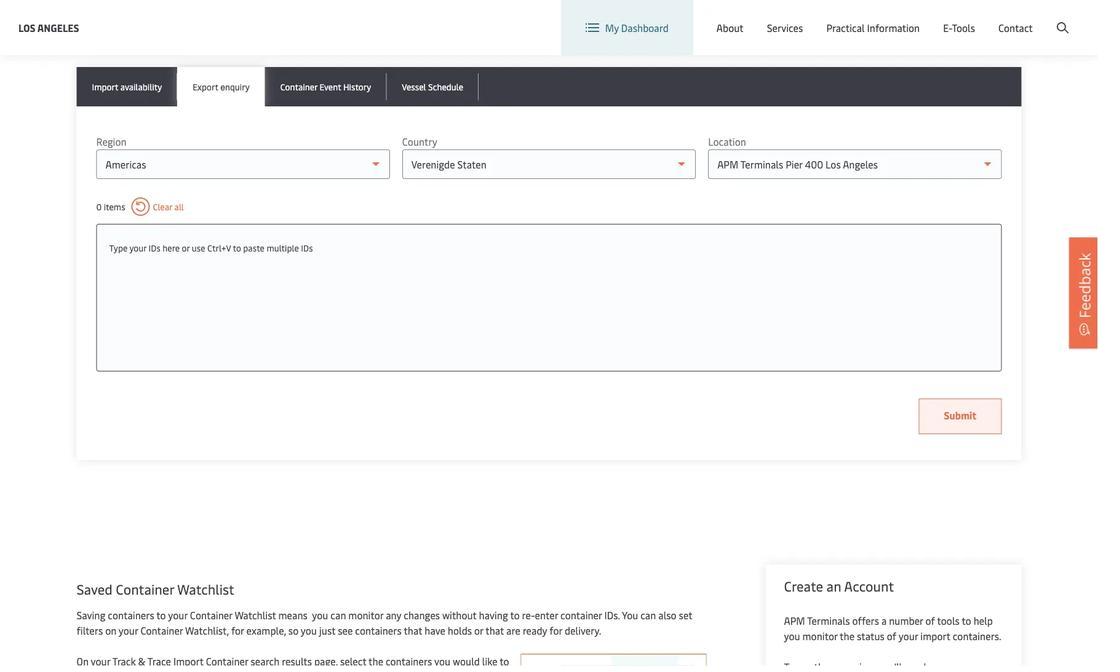 Task type: vqa. For each thing, say whether or not it's contained in the screenshot.
right The Watchlist
yes



Task type: describe. For each thing, give the bounding box(es) containing it.
/
[[1002, 11, 1006, 25]]

import availability button
[[77, 67, 177, 106]]

my dashboard button
[[586, 0, 669, 55]]

feedback button
[[1070, 238, 1098, 349]]

example,
[[247, 624, 286, 638]]

changes
[[404, 609, 440, 622]]

tab list containing import availability
[[77, 67, 1022, 106]]

ids.
[[605, 609, 620, 622]]

submit button
[[919, 399, 1002, 434]]

having
[[479, 609, 508, 622]]

0 vertical spatial of
[[926, 614, 935, 628]]

have
[[425, 624, 445, 638]]

country
[[402, 135, 437, 148]]

schedule
[[428, 81, 464, 92]]

ctrl+v
[[207, 242, 231, 254]]

event
[[320, 81, 341, 92]]

los angeles link
[[18, 20, 79, 35]]

services
[[767, 21, 803, 34]]

angeles
[[37, 21, 79, 34]]

or inside the saving containers to your container watchlist means  you can monitor any changes without having to re-enter container ids. you can also set filters on your container watchlist, for example, so you just see containers that have holds or that are ready for delivery.
[[474, 624, 483, 638]]

terminals
[[807, 614, 850, 628]]

ready
[[523, 624, 547, 638]]

holds
[[448, 624, 472, 638]]

1 for from the left
[[231, 624, 244, 638]]

2 can from the left
[[641, 609, 656, 622]]

import availability
[[92, 81, 162, 92]]

container right saved
[[116, 580, 174, 598]]

enter
[[535, 609, 558, 622]]

on
[[105, 624, 116, 638]]

0 items
[[96, 201, 125, 213]]

number
[[889, 614, 923, 628]]

clear all
[[153, 201, 184, 213]]

history
[[343, 81, 371, 92]]

еnquiry
[[220, 81, 250, 92]]

about button
[[717, 0, 744, 55]]

vessel schedule button
[[387, 67, 479, 106]]

location inside "button"
[[784, 11, 822, 25]]

you right so
[[301, 624, 317, 638]]

switch location
[[752, 11, 822, 25]]

information
[[867, 21, 920, 34]]

saving
[[77, 609, 105, 622]]

your right type
[[129, 242, 147, 254]]

you inside apm terminals offers a number of tools to help you monitor the status of your import containers.
[[784, 630, 800, 643]]

type
[[109, 242, 128, 254]]

1 that from the left
[[404, 624, 422, 638]]

export еnquiry button
[[177, 67, 265, 106]]

type your ids here or use ctrl+v to paste multiple ids
[[109, 242, 313, 254]]

offers
[[853, 614, 879, 628]]

e-tools button
[[944, 0, 975, 55]]

global
[[861, 12, 890, 25]]

contact button
[[999, 0, 1033, 55]]

1 horizontal spatial account
[[1039, 11, 1075, 25]]

clear
[[153, 201, 172, 213]]

watchlist,
[[185, 624, 229, 638]]

los
[[18, 21, 35, 34]]

your right "on"
[[119, 624, 138, 638]]

import
[[921, 630, 951, 643]]

login / create account
[[976, 11, 1075, 25]]

to left re-
[[510, 609, 520, 622]]

contact
[[999, 21, 1033, 34]]

my dashboard
[[605, 21, 669, 34]]

items
[[104, 201, 125, 213]]

switch location button
[[732, 11, 822, 25]]

my
[[605, 21, 619, 34]]

you
[[622, 609, 638, 622]]

containers.
[[953, 630, 1002, 643]]

2 ids from the left
[[301, 242, 313, 254]]

vessel
[[402, 81, 426, 92]]

global menu button
[[834, 0, 929, 37]]

so
[[289, 624, 299, 638]]

to down the saved container watchlist
[[157, 609, 166, 622]]

also
[[659, 609, 677, 622]]

practical information button
[[827, 0, 920, 55]]

export еnquiry
[[193, 81, 250, 92]]

2 for from the left
[[550, 624, 562, 638]]

0 vertical spatial watchlist
[[177, 580, 234, 598]]

paste
[[243, 242, 265, 254]]

multiple
[[267, 242, 299, 254]]

are
[[507, 624, 520, 638]]

without
[[442, 609, 477, 622]]

services button
[[767, 0, 803, 55]]

an
[[827, 577, 842, 595]]



Task type: locate. For each thing, give the bounding box(es) containing it.
for
[[231, 624, 244, 638], [550, 624, 562, 638]]

1 can from the left
[[331, 609, 346, 622]]

delivery.
[[565, 624, 601, 638]]

1 horizontal spatial monitor
[[803, 630, 838, 643]]

submit
[[944, 409, 977, 422]]

0 horizontal spatial ids
[[149, 242, 161, 254]]

of right the status
[[887, 630, 897, 643]]

your inside apm terminals offers a number of tools to help you monitor the status of your import containers.
[[899, 630, 918, 643]]

to left paste
[[233, 242, 241, 254]]

None text field
[[109, 237, 989, 259]]

can up see
[[331, 609, 346, 622]]

e-tools
[[944, 21, 975, 34]]

0 horizontal spatial create
[[784, 577, 823, 595]]

for left example,
[[231, 624, 244, 638]]

ids right multiple
[[301, 242, 313, 254]]

about
[[717, 21, 744, 34]]

tools
[[938, 614, 960, 628]]

2 that from the left
[[486, 624, 504, 638]]

your down number
[[899, 630, 918, 643]]

saving containers to your container watchlist means  you can monitor any changes without having to re-enter container ids. you can also set filters on your container watchlist, for example, so you just see containers that have holds or that are ready for delivery.
[[77, 609, 693, 638]]

to inside apm terminals offers a number of tools to help you monitor the status of your import containers.
[[962, 614, 972, 628]]

export
[[193, 81, 218, 92]]

1 vertical spatial containers
[[355, 624, 402, 638]]

0 horizontal spatial location
[[708, 135, 746, 148]]

clear all button
[[131, 198, 184, 216]]

container
[[280, 81, 318, 92], [116, 580, 174, 598], [190, 609, 232, 622], [141, 624, 183, 638]]

that down having
[[486, 624, 504, 638]]

1 horizontal spatial watchlist
[[235, 609, 276, 622]]

0 vertical spatial create
[[1008, 11, 1037, 25]]

practical information
[[827, 21, 920, 34]]

container event history button
[[265, 67, 387, 106]]

help
[[974, 614, 993, 628]]

a
[[882, 614, 887, 628]]

import
[[92, 81, 118, 92]]

you
[[312, 609, 328, 622], [301, 624, 317, 638], [784, 630, 800, 643]]

dashboard
[[621, 21, 669, 34]]

1 vertical spatial location
[[708, 135, 746, 148]]

practical
[[827, 21, 865, 34]]

container down the saved container watchlist
[[141, 624, 183, 638]]

0 horizontal spatial or
[[182, 242, 190, 254]]

you up 'just'
[[312, 609, 328, 622]]

availability
[[120, 81, 162, 92]]

monitor up see
[[348, 609, 384, 622]]

set
[[679, 609, 693, 622]]

or
[[182, 242, 190, 254], [474, 624, 483, 638]]

0 vertical spatial location
[[784, 11, 822, 25]]

1 horizontal spatial create
[[1008, 11, 1037, 25]]

can right you
[[641, 609, 656, 622]]

0 horizontal spatial watchlist
[[177, 580, 234, 598]]

0 vertical spatial account
[[1039, 11, 1075, 25]]

saved container watchlist
[[77, 580, 234, 598]]

containers down any
[[355, 624, 402, 638]]

ids
[[149, 242, 161, 254], [301, 242, 313, 254]]

container event history
[[280, 81, 371, 92]]

the
[[840, 630, 855, 643]]

apm
[[784, 614, 805, 628]]

to left help
[[962, 614, 972, 628]]

watchlist inside the saving containers to your container watchlist means  you can monitor any changes without having to re-enter container ids. you can also set filters on your container watchlist, for example, so you just see containers that have holds or that are ready for delivery.
[[235, 609, 276, 622]]

feedback
[[1075, 253, 1095, 318]]

0 vertical spatial containers
[[108, 609, 154, 622]]

switch
[[752, 11, 781, 25]]

watchlist up 'watchlist,'
[[177, 580, 234, 598]]

account up 'offers'
[[844, 577, 894, 595]]

1 horizontal spatial can
[[641, 609, 656, 622]]

any
[[386, 609, 401, 622]]

1 horizontal spatial that
[[486, 624, 504, 638]]

that down changes
[[404, 624, 422, 638]]

monitor inside apm terminals offers a number of tools to help you monitor the status of your import containers.
[[803, 630, 838, 643]]

0 horizontal spatial can
[[331, 609, 346, 622]]

container left event
[[280, 81, 318, 92]]

vessel schedule
[[402, 81, 464, 92]]

1 vertical spatial or
[[474, 624, 483, 638]]

0 horizontal spatial for
[[231, 624, 244, 638]]

create left an
[[784, 577, 823, 595]]

1 ids from the left
[[149, 242, 161, 254]]

use
[[192, 242, 205, 254]]

monitor
[[348, 609, 384, 622], [803, 630, 838, 643]]

or left use
[[182, 242, 190, 254]]

monitor inside the saving containers to your container watchlist means  you can monitor any changes without having to re-enter container ids. you can also set filters on your container watchlist, for example, so you just see containers that have holds or that are ready for delivery.
[[348, 609, 384, 622]]

here
[[163, 242, 180, 254]]

1 vertical spatial create
[[784, 577, 823, 595]]

or right holds
[[474, 624, 483, 638]]

0 vertical spatial or
[[182, 242, 190, 254]]

can
[[331, 609, 346, 622], [641, 609, 656, 622]]

login / create account link
[[953, 0, 1075, 36]]

watchlist up example,
[[235, 609, 276, 622]]

1 horizontal spatial ids
[[301, 242, 313, 254]]

1 horizontal spatial containers
[[355, 624, 402, 638]]

1 horizontal spatial or
[[474, 624, 483, 638]]

tab list
[[77, 67, 1022, 106]]

1 horizontal spatial location
[[784, 11, 822, 25]]

account right contact dropdown button
[[1039, 11, 1075, 25]]

to
[[233, 242, 241, 254], [157, 609, 166, 622], [510, 609, 520, 622], [962, 614, 972, 628]]

container inside button
[[280, 81, 318, 92]]

0 horizontal spatial monitor
[[348, 609, 384, 622]]

global menu
[[861, 12, 917, 25]]

re-
[[522, 609, 535, 622]]

ids left here
[[149, 242, 161, 254]]

0 horizontal spatial containers
[[108, 609, 154, 622]]

1 vertical spatial of
[[887, 630, 897, 643]]

containers up "on"
[[108, 609, 154, 622]]

apm terminals offers a number of tools to help you monitor the status of your import containers.
[[784, 614, 1002, 643]]

0 horizontal spatial of
[[887, 630, 897, 643]]

status
[[857, 630, 885, 643]]

create right /
[[1008, 11, 1037, 25]]

1 vertical spatial monitor
[[803, 630, 838, 643]]

see
[[338, 624, 353, 638]]

monitor down terminals
[[803, 630, 838, 643]]

menu
[[892, 12, 917, 25]]

los angeles
[[18, 21, 79, 34]]

account
[[1039, 11, 1075, 25], [844, 577, 894, 595]]

0 horizontal spatial account
[[844, 577, 894, 595]]

all
[[175, 201, 184, 213]]

container notifications image
[[521, 654, 707, 666]]

0 horizontal spatial that
[[404, 624, 422, 638]]

of up import
[[926, 614, 935, 628]]

1 vertical spatial watchlist
[[235, 609, 276, 622]]

1 vertical spatial account
[[844, 577, 894, 595]]

tools
[[952, 21, 975, 34]]

login
[[976, 11, 1000, 25]]

for down enter
[[550, 624, 562, 638]]

filters
[[77, 624, 103, 638]]

your
[[129, 242, 147, 254], [168, 609, 188, 622], [119, 624, 138, 638], [899, 630, 918, 643]]

just
[[319, 624, 336, 638]]

region
[[96, 135, 127, 148]]

you down the apm at the bottom
[[784, 630, 800, 643]]

container up 'watchlist,'
[[190, 609, 232, 622]]

your up 'watchlist,'
[[168, 609, 188, 622]]

e-
[[944, 21, 952, 34]]

saved
[[77, 580, 113, 598]]

0 vertical spatial monitor
[[348, 609, 384, 622]]

1 horizontal spatial for
[[550, 624, 562, 638]]

0
[[96, 201, 102, 213]]

1 horizontal spatial of
[[926, 614, 935, 628]]



